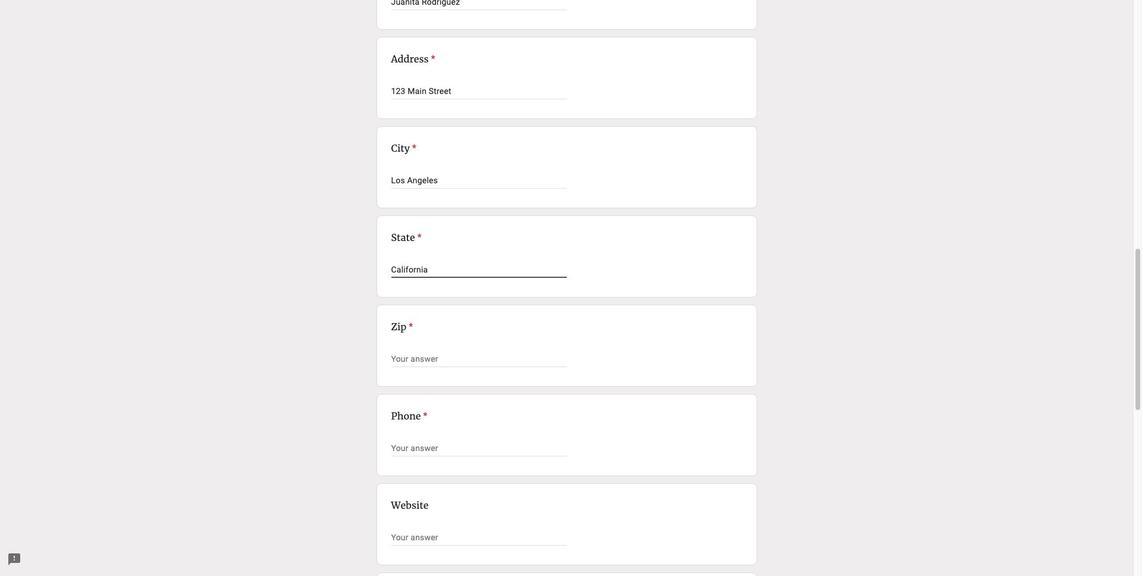 Task type: locate. For each thing, give the bounding box(es) containing it.
2 heading from the top
[[391, 141, 417, 155]]

required question element
[[429, 52, 435, 66], [410, 141, 417, 155], [415, 230, 422, 245], [407, 320, 413, 334], [421, 409, 428, 423]]

report a problem to google image
[[7, 552, 21, 567]]

4 heading from the top
[[391, 320, 413, 334]]

None text field
[[391, 84, 567, 98], [391, 173, 567, 187], [391, 262, 567, 277], [391, 530, 567, 545], [391, 84, 567, 98], [391, 173, 567, 187], [391, 262, 567, 277], [391, 530, 567, 545]]

heading
[[391, 52, 435, 66], [391, 141, 417, 155], [391, 230, 422, 245], [391, 320, 413, 334], [391, 409, 428, 423]]

5 heading from the top
[[391, 409, 428, 423]]

None text field
[[391, 0, 567, 9], [391, 352, 567, 366], [391, 441, 567, 455], [391, 0, 567, 9], [391, 352, 567, 366], [391, 441, 567, 455]]



Task type: describe. For each thing, give the bounding box(es) containing it.
1 heading from the top
[[391, 52, 435, 66]]

3 heading from the top
[[391, 230, 422, 245]]



Task type: vqa. For each thing, say whether or not it's contained in the screenshot.
third Heading from the bottom
yes



